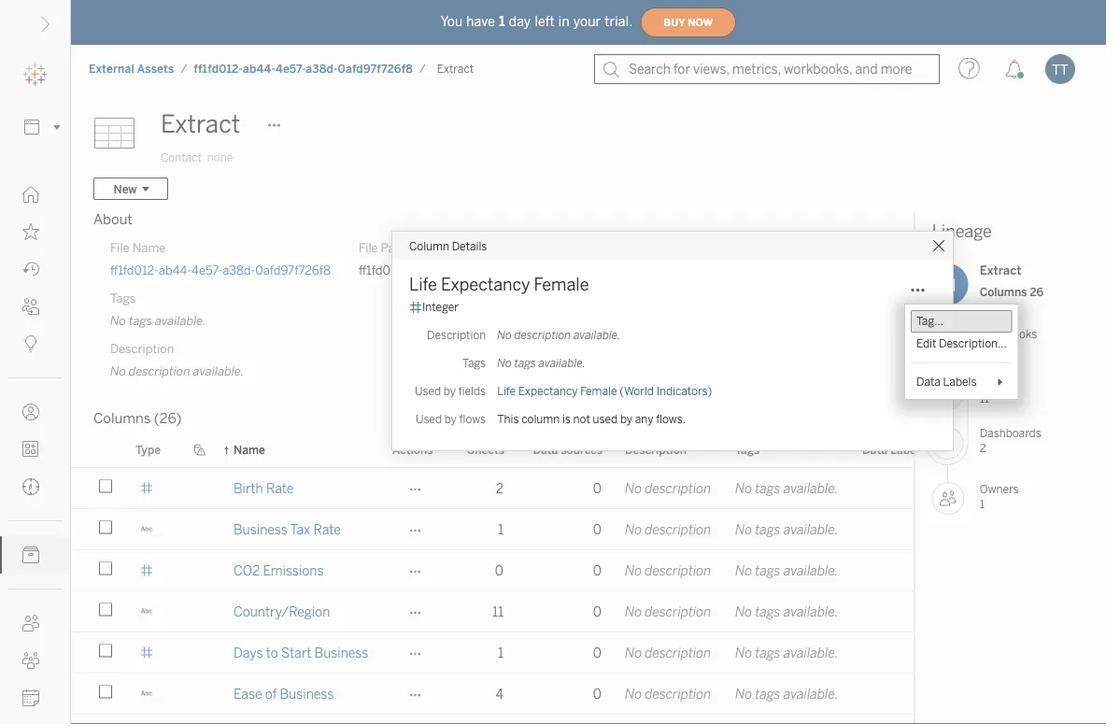 Task type: vqa. For each thing, say whether or not it's contained in the screenshot.
Used by flows
yes



Task type: locate. For each thing, give the bounding box(es) containing it.
0 vertical spatial used
[[415, 385, 441, 398]]

1 vertical spatial name
[[234, 443, 265, 457]]

6 no description from the top
[[625, 687, 712, 702]]

2 down dashboards
[[980, 441, 987, 455]]

tags for ease of business
[[756, 687, 781, 702]]

life
[[409, 275, 437, 295], [498, 385, 516, 398]]

labels left dashboards icon
[[891, 443, 926, 457]]

by left flows
[[445, 413, 457, 426]]

expectancy
[[441, 275, 530, 295], [519, 385, 578, 398]]

4 no description from the top
[[625, 604, 712, 620]]

used
[[415, 385, 441, 398], [416, 413, 442, 426]]

description
[[427, 329, 486, 342], [110, 341, 174, 356], [625, 443, 687, 457]]

column details dialog
[[393, 232, 954, 451]]

contact
[[161, 151, 202, 165]]

tag… menu item
[[911, 310, 1013, 333]]

0 horizontal spatial file
[[110, 240, 130, 255]]

female
[[534, 275, 589, 295], [581, 385, 617, 398]]

to
[[266, 646, 278, 661]]

used for used by flows
[[416, 413, 442, 426]]

you have 1 day left in your trial.
[[441, 14, 633, 29]]

1 horizontal spatial rate
[[314, 522, 341, 538]]

6 row from the top
[[71, 674, 1107, 717]]

female up 'used' in the bottom of the page
[[581, 385, 617, 398]]

1 row from the top
[[71, 468, 1107, 511]]

2 used from the top
[[416, 413, 442, 426]]

string image for business
[[140, 523, 153, 536]]

buy
[[664, 17, 686, 28]]

a38d- inside "file name ff1fd012-ab44-4e57-a38d-0afd97f726f8"
[[223, 263, 255, 278]]

1 vertical spatial string image
[[140, 605, 153, 618]]

co2 emissions
[[234, 563, 324, 579]]

11 up '4'
[[493, 604, 504, 620]]

/
[[181, 62, 187, 76], [420, 62, 426, 76]]

0afd97f726f8 inside file path ff1fd012-ab44-4e57-a38d-0afd97f726f8
[[504, 263, 580, 278]]

3 row from the top
[[71, 551, 1107, 594]]

1 vertical spatial female
[[581, 385, 617, 398]]

no description for days to start business
[[625, 646, 712, 661]]

2 horizontal spatial description
[[625, 443, 687, 457]]

2 down this
[[496, 481, 504, 496]]

integer image
[[140, 564, 153, 577], [140, 646, 153, 660]]

description down tags no tags available.
[[110, 341, 174, 356]]

file down about
[[110, 240, 130, 255]]

path
[[381, 240, 407, 255]]

0
[[593, 481, 602, 496], [593, 522, 602, 538], [495, 563, 504, 579], [593, 563, 602, 579], [593, 604, 602, 620], [593, 646, 602, 661], [593, 687, 602, 702]]

day
[[509, 14, 531, 29]]

1 horizontal spatial 11
[[980, 392, 990, 405]]

in
[[559, 14, 570, 29]]

tags for birth rate
[[756, 481, 781, 496]]

0 horizontal spatial tags
[[110, 291, 136, 306]]

0 vertical spatial female
[[534, 275, 589, 295]]

1 integer image from the top
[[140, 564, 153, 577]]

sheets for sheets
[[468, 443, 505, 457]]

file left the path
[[359, 240, 378, 255]]

file inside file path ff1fd012-ab44-4e57-a38d-0afd97f726f8
[[359, 240, 378, 255]]

a38d- for file path ff1fd012-ab44-4e57-a38d-0afd97f726f8
[[471, 263, 504, 278]]

2 file from the left
[[359, 240, 378, 255]]

dashboards image
[[932, 427, 964, 460]]

description
[[515, 329, 571, 342], [129, 364, 190, 379], [645, 481, 712, 496], [645, 522, 712, 538], [645, 563, 712, 579], [645, 604, 712, 620], [645, 646, 712, 661], [645, 687, 712, 702]]

0 vertical spatial business
[[234, 522, 288, 538]]

workbooks 1
[[980, 328, 1038, 356]]

no description for country/region
[[625, 604, 712, 620]]

lineage
[[933, 222, 993, 242]]

available.
[[155, 313, 206, 328], [574, 329, 621, 342], [539, 357, 586, 370], [193, 364, 244, 379], [784, 481, 839, 496], [784, 522, 839, 538], [784, 563, 839, 579], [784, 604, 839, 620], [784, 646, 839, 661], [784, 687, 839, 702]]

ff1fd012-
[[194, 62, 243, 76], [110, 263, 159, 278], [359, 263, 407, 278]]

description down integer
[[427, 329, 486, 342]]

description down the any
[[625, 443, 687, 457]]

ab44- inside "file name ff1fd012-ab44-4e57-a38d-0afd97f726f8"
[[159, 263, 192, 278]]

0 horizontal spatial 11
[[493, 604, 504, 620]]

2 integer image from the top
[[140, 646, 153, 660]]

data down edit at the right
[[917, 375, 941, 389]]

0 horizontal spatial name
[[132, 240, 166, 255]]

0 horizontal spatial life
[[409, 275, 437, 295]]

0 horizontal spatial ff1fd012-
[[110, 263, 159, 278]]

rate
[[266, 481, 294, 496], [314, 522, 341, 538]]

1 string image from the top
[[140, 523, 153, 536]]

business
[[234, 522, 288, 538], [315, 646, 369, 661], [280, 687, 334, 702]]

0 vertical spatial labels
[[944, 375, 977, 389]]

grid
[[71, 433, 1107, 725]]

life up this
[[498, 385, 516, 398]]

1 inside workbooks 1
[[980, 342, 985, 356]]

emissions
[[263, 563, 324, 579]]

columns
[[980, 285, 1028, 299], [93, 410, 151, 427]]

2 vertical spatial extract
[[980, 263, 1022, 278]]

no inside description no description available.
[[110, 364, 126, 379]]

11
[[980, 392, 990, 405], [493, 604, 504, 620]]

1 vertical spatial ff1fd012-ab44-4e57-a38d-0afd97f726f8 link
[[110, 262, 331, 279]]

description…
[[940, 337, 1008, 351]]

2 row from the top
[[71, 509, 1107, 552]]

female up no description available. on the top of page
[[534, 275, 589, 295]]

file
[[110, 240, 130, 255], [359, 240, 378, 255]]

tags for days to start business
[[756, 646, 781, 661]]

ff1fd012- right 'assets'
[[194, 62, 243, 76]]

5 no description from the top
[[625, 646, 712, 661]]

columns image
[[927, 264, 969, 306]]

1 horizontal spatial 2
[[980, 441, 987, 455]]

ab44-
[[243, 62, 276, 76], [159, 263, 192, 278], [407, 263, 440, 278]]

ab44- inside file path ff1fd012-ab44-4e57-a38d-0afd97f726f8
[[407, 263, 440, 278]]

1 horizontal spatial labels
[[944, 375, 977, 389]]

row group
[[71, 468, 1107, 725]]

1 horizontal spatial description
[[427, 329, 486, 342]]

0 vertical spatial integer image
[[140, 564, 153, 577]]

by
[[444, 385, 456, 398], [445, 413, 457, 426], [621, 413, 633, 426]]

0 vertical spatial life
[[409, 275, 437, 295]]

1 vertical spatial tags
[[463, 357, 486, 370]]

1 vertical spatial used
[[416, 413, 442, 426]]

0 vertical spatial name
[[132, 240, 166, 255]]

name inside "file name ff1fd012-ab44-4e57-a38d-0afd97f726f8"
[[132, 240, 166, 255]]

4e57-
[[276, 62, 306, 76], [192, 263, 223, 278], [440, 263, 471, 278]]

0 horizontal spatial 4e57-
[[192, 263, 223, 278]]

extract element
[[432, 62, 480, 76]]

by left the any
[[621, 413, 633, 426]]

description inside description no description available.
[[110, 341, 174, 356]]

2 horizontal spatial data
[[917, 375, 941, 389]]

1 horizontal spatial name
[[234, 443, 265, 457]]

1 horizontal spatial columns
[[980, 285, 1028, 299]]

2 horizontal spatial 0afd97f726f8
[[504, 263, 580, 278]]

expectancy for life expectancy female (world indicators)
[[519, 385, 578, 398]]

data
[[917, 375, 941, 389], [533, 443, 558, 457], [863, 443, 888, 457]]

expectancy down details
[[441, 275, 530, 295]]

data labels left dashboards icon
[[863, 443, 926, 457]]

name up birth
[[234, 443, 265, 457]]

business right start
[[315, 646, 369, 661]]

1 horizontal spatial 0afd97f726f8
[[338, 62, 413, 76]]

used by flows
[[416, 413, 486, 426]]

2 horizontal spatial 4e57-
[[440, 263, 471, 278]]

1 no description from the top
[[625, 481, 712, 496]]

rate right birth
[[266, 481, 294, 496]]

sheets down workbooks 1
[[980, 377, 1016, 391]]

ff1fd012-ab44-4e57-a38d-0afd97f726f8 link
[[193, 61, 414, 77], [110, 262, 331, 279]]

life up number base icon
[[409, 275, 437, 295]]

tags
[[129, 313, 152, 328], [515, 357, 536, 370], [756, 481, 781, 496], [756, 522, 781, 538], [756, 563, 781, 579], [756, 604, 781, 620], [756, 646, 781, 661], [756, 687, 781, 702]]

1 horizontal spatial tags
[[463, 357, 486, 370]]

4 row from the top
[[71, 592, 1107, 635]]

0 vertical spatial 11
[[980, 392, 990, 405]]

no description
[[625, 481, 712, 496], [625, 522, 712, 538], [625, 563, 712, 579], [625, 604, 712, 620], [625, 646, 712, 661], [625, 687, 712, 702]]

file path ff1fd012-ab44-4e57-a38d-0afd97f726f8
[[359, 240, 580, 278]]

birth rate link
[[234, 468, 294, 509]]

labels
[[944, 375, 977, 389], [891, 443, 926, 457]]

4e57- inside file path ff1fd012-ab44-4e57-a38d-0afd97f726f8
[[440, 263, 471, 278]]

available. inside description no description available.
[[193, 364, 244, 379]]

owners image
[[933, 482, 965, 515]]

dashboards
[[980, 427, 1042, 440]]

business right of
[[280, 687, 334, 702]]

3 string image from the top
[[140, 688, 153, 701]]

business tax rate
[[234, 522, 341, 538]]

sheets down flows
[[468, 443, 505, 457]]

ff1fd012- inside file path ff1fd012-ab44-4e57-a38d-0afd97f726f8
[[359, 263, 407, 278]]

description inside description no description available.
[[129, 364, 190, 379]]

11 right sheets icon
[[980, 392, 990, 405]]

labels left sheets 11
[[944, 375, 977, 389]]

4e57- inside "file name ff1fd012-ab44-4e57-a38d-0afd97f726f8"
[[192, 263, 223, 278]]

ff1fd012- for file name
[[110, 263, 159, 278]]

extract
[[437, 62, 474, 76], [161, 110, 241, 139], [980, 263, 1022, 278]]

description inside grid
[[625, 443, 687, 457]]

0 horizontal spatial ab44-
[[159, 263, 192, 278]]

no description for co2 emissions
[[625, 563, 712, 579]]

1 vertical spatial rate
[[314, 522, 341, 538]]

2 vertical spatial tags
[[736, 443, 760, 457]]

0 vertical spatial sheets
[[980, 377, 1016, 391]]

ff1fd012- up tags no tags available.
[[110, 263, 159, 278]]

0 vertical spatial data labels
[[917, 375, 977, 389]]

flows.
[[656, 413, 686, 426]]

description for business tax rate
[[645, 522, 712, 538]]

expectancy up column
[[519, 385, 578, 398]]

start
[[281, 646, 312, 661]]

1 horizontal spatial a38d-
[[306, 62, 338, 76]]

ease of business
[[234, 687, 334, 702]]

used up used by flows
[[415, 385, 441, 398]]

1 horizontal spatial extract
[[437, 62, 474, 76]]

0 vertical spatial 2
[[980, 441, 987, 455]]

0 horizontal spatial extract
[[161, 110, 241, 139]]

fields
[[459, 385, 486, 398]]

2 horizontal spatial extract
[[980, 263, 1022, 278]]

number base icon image
[[409, 301, 423, 314]]

2 horizontal spatial ff1fd012-
[[359, 263, 407, 278]]

business left tax
[[234, 522, 288, 538]]

columns left 26
[[980, 285, 1028, 299]]

0 horizontal spatial sheets
[[468, 443, 505, 457]]

2 no description from the top
[[625, 522, 712, 538]]

sheets
[[980, 377, 1016, 391], [468, 443, 505, 457]]

business tax rate link
[[234, 509, 341, 550]]

dashboards 2
[[980, 427, 1042, 455]]

data labels down workbooks image
[[917, 375, 977, 389]]

by for flows
[[445, 413, 457, 426]]

2 vertical spatial string image
[[140, 688, 153, 701]]

1 vertical spatial business
[[315, 646, 369, 661]]

not
[[574, 413, 591, 426]]

no description for birth rate
[[625, 481, 712, 496]]

owners
[[980, 483, 1020, 496]]

string image
[[140, 523, 153, 536], [140, 605, 153, 618], [140, 688, 153, 701]]

/ left extract element
[[420, 62, 426, 76]]

file inside "file name ff1fd012-ab44-4e57-a38d-0afd97f726f8"
[[110, 240, 130, 255]]

sheets inside grid
[[468, 443, 505, 457]]

tag…
[[917, 315, 944, 328]]

0afd97f726f8
[[338, 62, 413, 76], [255, 263, 331, 278], [504, 263, 580, 278]]

1 vertical spatial data labels
[[863, 443, 926, 457]]

0 vertical spatial tags
[[110, 291, 136, 306]]

1
[[499, 14, 505, 29], [980, 342, 985, 356], [980, 497, 985, 511], [498, 522, 504, 538], [498, 646, 504, 661]]

ease of business link
[[234, 674, 334, 714]]

data sources
[[533, 443, 603, 457]]

tags
[[110, 291, 136, 306], [463, 357, 486, 370], [736, 443, 760, 457]]

no description available.
[[498, 329, 621, 342]]

assets
[[137, 62, 174, 76]]

columns up 'type'
[[93, 410, 151, 427]]

ab44- for file name ff1fd012-ab44-4e57-a38d-0afd97f726f8
[[159, 263, 192, 278]]

0 vertical spatial expectancy
[[441, 275, 530, 295]]

0afd97f726f8 for file name ff1fd012-ab44-4e57-a38d-0afd97f726f8
[[255, 263, 331, 278]]

0 horizontal spatial /
[[181, 62, 187, 76]]

days to start business
[[234, 646, 369, 661]]

description inside column details dialog
[[515, 329, 571, 342]]

by left fields
[[444, 385, 456, 398]]

extract down lineage on the right
[[980, 263, 1022, 278]]

extract down you at the top of the page
[[437, 62, 474, 76]]

11 inside sheets 11
[[980, 392, 990, 405]]

a38d-
[[306, 62, 338, 76], [223, 263, 255, 278], [471, 263, 504, 278]]

edit
[[917, 337, 937, 351]]

1 vertical spatial columns
[[93, 410, 151, 427]]

row group containing birth rate
[[71, 468, 1107, 725]]

1 vertical spatial sheets
[[468, 443, 505, 457]]

0 horizontal spatial 0afd97f726f8
[[255, 263, 331, 278]]

row containing ease of business
[[71, 674, 1107, 717]]

1 horizontal spatial file
[[359, 240, 378, 255]]

birth rate
[[234, 481, 294, 496]]

1 vertical spatial labels
[[891, 443, 926, 457]]

1 file from the left
[[110, 240, 130, 255]]

description for days to start business
[[645, 646, 712, 661]]

data labels
[[917, 375, 977, 389], [863, 443, 926, 457]]

details
[[452, 239, 487, 253]]

no
[[110, 313, 126, 328], [498, 329, 512, 342], [498, 357, 512, 370], [110, 364, 126, 379], [625, 481, 642, 496], [736, 481, 753, 496], [625, 522, 642, 538], [736, 522, 753, 538], [625, 563, 642, 579], [736, 563, 753, 579], [625, 604, 642, 620], [736, 604, 753, 620], [625, 646, 642, 661], [736, 646, 753, 661], [625, 687, 642, 702], [736, 687, 753, 702]]

life for life expectancy female (world indicators)
[[498, 385, 516, 398]]

2 horizontal spatial ab44-
[[407, 263, 440, 278]]

1 vertical spatial 2
[[496, 481, 504, 496]]

3 no description from the top
[[625, 563, 712, 579]]

0 vertical spatial extract
[[437, 62, 474, 76]]

data left dashboards icon
[[863, 443, 888, 457]]

1 vertical spatial integer image
[[140, 646, 153, 660]]

2 horizontal spatial a38d-
[[471, 263, 504, 278]]

1 horizontal spatial sheets
[[980, 377, 1016, 391]]

a38d- inside file path ff1fd012-ab44-4e57-a38d-0afd97f726f8
[[471, 263, 504, 278]]

1 horizontal spatial life
[[498, 385, 516, 398]]

5 row from the top
[[71, 633, 1107, 676]]

1 vertical spatial expectancy
[[519, 385, 578, 398]]

row containing days to start business
[[71, 633, 1107, 676]]

1 horizontal spatial ff1fd012-
[[194, 62, 243, 76]]

tags inside column details dialog
[[515, 357, 536, 370]]

0 horizontal spatial description
[[110, 341, 174, 356]]

0 for business tax rate
[[593, 522, 602, 538]]

row
[[71, 468, 1107, 511], [71, 509, 1107, 552], [71, 551, 1107, 594], [71, 592, 1107, 635], [71, 633, 1107, 676], [71, 674, 1107, 717], [71, 715, 1107, 725]]

name down about
[[132, 240, 166, 255]]

menu
[[906, 305, 1019, 399]]

1 horizontal spatial /
[[420, 62, 426, 76]]

is
[[563, 413, 571, 426]]

data inside menu
[[917, 375, 941, 389]]

table image
[[93, 106, 150, 162]]

0 vertical spatial string image
[[140, 523, 153, 536]]

0 horizontal spatial a38d-
[[223, 263, 255, 278]]

1 vertical spatial life
[[498, 385, 516, 398]]

extract up contact none at the top left of the page
[[161, 110, 241, 139]]

used up "actions"
[[416, 413, 442, 426]]

0 vertical spatial rate
[[266, 481, 294, 496]]

0 horizontal spatial rate
[[266, 481, 294, 496]]

no tags available. for emissions
[[736, 563, 839, 579]]

ff1fd012- down the path
[[359, 263, 407, 278]]

0 vertical spatial columns
[[980, 285, 1028, 299]]

1 used from the top
[[415, 385, 441, 398]]

2
[[980, 441, 987, 455], [496, 481, 504, 496]]

rate right tax
[[314, 522, 341, 538]]

life expectancy female
[[409, 275, 589, 295]]

description for co2 emissions
[[645, 563, 712, 579]]

row containing co2 emissions
[[71, 551, 1107, 594]]

0afd97f726f8 inside "file name ff1fd012-ab44-4e57-a38d-0afd97f726f8"
[[255, 263, 331, 278]]

/ right 'assets'
[[181, 62, 187, 76]]

name inside grid
[[234, 443, 265, 457]]

ff1fd012- inside "file name ff1fd012-ab44-4e57-a38d-0afd97f726f8"
[[110, 263, 159, 278]]

data down column
[[533, 443, 558, 457]]

4e57- for file name ff1fd012-ab44-4e57-a38d-0afd97f726f8
[[192, 263, 223, 278]]

2 horizontal spatial tags
[[736, 443, 760, 457]]

1 vertical spatial 11
[[493, 604, 504, 620]]



Task type: describe. For each thing, give the bounding box(es) containing it.
tags inside column details dialog
[[463, 357, 486, 370]]

real image
[[140, 482, 153, 495]]

0 for days to start business
[[593, 646, 602, 661]]

column details
[[409, 239, 487, 253]]

extract inside extract columns 26
[[980, 263, 1022, 278]]

0 horizontal spatial columns
[[93, 410, 151, 427]]

4
[[496, 687, 504, 702]]

0 for ease of business
[[593, 687, 602, 702]]

file for file name
[[110, 240, 130, 255]]

left
[[535, 14, 555, 29]]

external
[[89, 62, 135, 76]]

(26)
[[154, 410, 182, 427]]

description for ease of business
[[645, 687, 712, 702]]

sheets image
[[932, 378, 964, 410]]

flows
[[460, 413, 486, 426]]

expectancy for life expectancy female
[[441, 275, 530, 295]]

data labels inside menu
[[917, 375, 977, 389]]

2 string image from the top
[[140, 605, 153, 618]]

a38d- for file name ff1fd012-ab44-4e57-a38d-0afd97f726f8
[[223, 263, 255, 278]]

type
[[136, 443, 161, 457]]

row containing birth rate
[[71, 468, 1107, 511]]

navigation panel element
[[0, 56, 70, 725]]

1 / from the left
[[181, 62, 187, 76]]

file for file path
[[359, 240, 378, 255]]

no description for business tax rate
[[625, 522, 712, 538]]

column
[[409, 239, 450, 253]]

0 horizontal spatial labels
[[891, 443, 926, 457]]

integer image for days to start business
[[140, 646, 153, 660]]

0 for co2 emissions
[[593, 563, 602, 579]]

tags inside tags no tags available.
[[110, 291, 136, 306]]

owners 1
[[980, 483, 1020, 511]]

sheets 11
[[980, 377, 1016, 405]]

2 vertical spatial business
[[280, 687, 334, 702]]

life for life expectancy female
[[409, 275, 437, 295]]

tags inside tags no tags available.
[[129, 313, 152, 328]]

of
[[265, 687, 277, 702]]

tags for country/region
[[756, 604, 781, 620]]

country/region
[[234, 604, 330, 620]]

no description for ease of business
[[625, 687, 712, 702]]

no inside tags no tags available.
[[110, 313, 126, 328]]

7 row from the top
[[71, 715, 1107, 725]]

tags for business tax rate
[[756, 522, 781, 538]]

0 for birth rate
[[593, 481, 602, 496]]

tag… edit description…
[[917, 315, 1008, 351]]

days
[[234, 646, 263, 661]]

available. inside tags no tags available.
[[155, 313, 206, 328]]

by for fields
[[444, 385, 456, 398]]

no tags available. for of
[[736, 687, 839, 702]]

ab44- for file path ff1fd012-ab44-4e57-a38d-0afd97f726f8
[[407, 263, 440, 278]]

4e57- for file path ff1fd012-ab44-4e57-a38d-0afd97f726f8
[[440, 263, 471, 278]]

labels inside menu
[[944, 375, 977, 389]]

tags inside grid
[[736, 443, 760, 457]]

sources
[[561, 443, 603, 457]]

you
[[441, 14, 463, 29]]

0 horizontal spatial data
[[533, 443, 558, 457]]

1 horizontal spatial ab44-
[[243, 62, 276, 76]]

grid containing birth rate
[[71, 433, 1107, 725]]

description no description available.
[[110, 341, 244, 379]]

new button
[[93, 178, 168, 200]]

birth
[[234, 481, 263, 496]]

none
[[207, 151, 233, 165]]

row containing business tax rate
[[71, 509, 1107, 552]]

extract columns 26
[[980, 263, 1044, 299]]

trial.
[[605, 14, 633, 29]]

about
[[93, 211, 133, 228]]

this
[[498, 413, 519, 426]]

(world
[[620, 385, 654, 398]]

row containing country/region
[[71, 592, 1107, 635]]

life expectancy female (world indicators)
[[498, 385, 712, 398]]

tags for co2 emissions
[[756, 563, 781, 579]]

file name ff1fd012-ab44-4e57-a38d-0afd97f726f8
[[110, 240, 331, 278]]

no tags available. inside column details dialog
[[498, 357, 586, 370]]

1 horizontal spatial 4e57-
[[276, 62, 306, 76]]

description inside column details dialog
[[427, 329, 486, 342]]

actions
[[393, 443, 433, 457]]

country/region link
[[234, 592, 330, 632]]

description for birth rate
[[645, 481, 712, 496]]

this column is not used by any flows.
[[498, 413, 686, 426]]

integer
[[423, 301, 459, 314]]

1 horizontal spatial data
[[863, 443, 888, 457]]

any
[[635, 413, 654, 426]]

description for country/region
[[645, 604, 712, 620]]

0afd97f726f8 for file path ff1fd012-ab44-4e57-a38d-0afd97f726f8
[[504, 263, 580, 278]]

no tags available. for tax
[[736, 522, 839, 538]]

used for used by fields
[[415, 385, 441, 398]]

buy now button
[[641, 7, 737, 37]]

female for life expectancy female
[[534, 275, 589, 295]]

indicators)
[[657, 385, 712, 398]]

2 / from the left
[[420, 62, 426, 76]]

ff1fd012- for file path
[[359, 263, 407, 278]]

external assets / ff1fd012-ab44-4e57-a38d-0afd97f726f8 /
[[89, 62, 426, 76]]

sheets for sheets 11
[[980, 377, 1016, 391]]

2 inside dashboards 2
[[980, 441, 987, 455]]

integer image for co2 emissions
[[140, 564, 153, 577]]

no tags available. for rate
[[736, 481, 839, 496]]

0 vertical spatial ff1fd012-ab44-4e57-a38d-0afd97f726f8 link
[[193, 61, 414, 77]]

life expectancy female (world indicators) link
[[498, 385, 712, 398]]

ease
[[234, 687, 262, 702]]

workbooks
[[980, 328, 1038, 341]]

now
[[688, 17, 714, 28]]

string image for ease
[[140, 688, 153, 701]]

have
[[467, 14, 496, 29]]

26
[[1031, 285, 1044, 299]]

co2
[[234, 563, 260, 579]]

buy now
[[664, 17, 714, 28]]

contact none
[[161, 151, 233, 165]]

your
[[574, 14, 601, 29]]

0 for country/region
[[593, 604, 602, 620]]

used by fields
[[415, 385, 486, 398]]

1 inside owners 1
[[980, 497, 985, 511]]

days to start business link
[[234, 633, 369, 673]]

0 horizontal spatial 2
[[496, 481, 504, 496]]

used
[[593, 413, 618, 426]]

menu containing tag…
[[906, 305, 1019, 399]]

1 vertical spatial extract
[[161, 110, 241, 139]]

workbooks image
[[932, 328, 964, 361]]

female for life expectancy female (world indicators)
[[581, 385, 617, 398]]

tags no tags available.
[[110, 291, 206, 328]]

tax
[[290, 522, 311, 538]]

co2 emissions link
[[234, 551, 324, 591]]

main navigation. press the up and down arrow keys to access links. element
[[0, 176, 70, 725]]

columns (26)
[[93, 410, 182, 427]]

new
[[114, 182, 137, 196]]

external assets link
[[88, 61, 175, 77]]

columns inside extract columns 26
[[980, 285, 1028, 299]]

column
[[522, 413, 560, 426]]

no tags available. for to
[[736, 646, 839, 661]]



